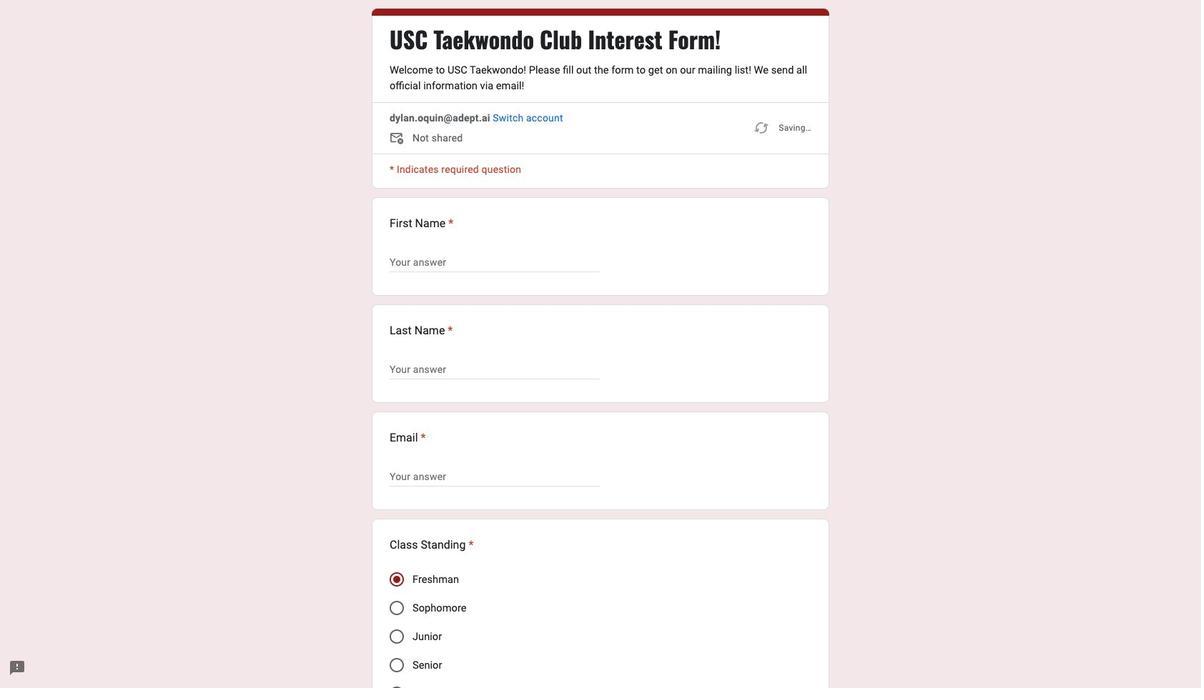 Task type: locate. For each thing, give the bounding box(es) containing it.
None text field
[[390, 254, 601, 271], [390, 361, 601, 378], [390, 254, 601, 271], [390, 361, 601, 378]]

status
[[753, 111, 811, 145]]

freshman image
[[393, 576, 400, 583]]

list
[[372, 197, 829, 688]]

5 heading from the top
[[390, 537, 474, 554]]

3 heading from the top
[[390, 322, 453, 340]]

your email and google account are not part of your response image
[[390, 131, 412, 148], [390, 131, 407, 148]]

heading
[[390, 25, 721, 54], [390, 215, 453, 232], [390, 322, 453, 340], [390, 430, 426, 447], [390, 537, 474, 554]]

None text field
[[390, 468, 601, 485]]

required question element
[[446, 215, 453, 232], [445, 322, 453, 340], [418, 430, 426, 447], [466, 537, 474, 554]]

Senior radio
[[390, 658, 404, 673]]

graduate image
[[390, 687, 404, 688]]

Graduate radio
[[390, 687, 404, 688]]

Sophomore radio
[[390, 601, 404, 616]]



Task type: vqa. For each thing, say whether or not it's contained in the screenshot.
Senior icon
yes



Task type: describe. For each thing, give the bounding box(es) containing it.
required question element for 1st heading from the bottom of the page
[[466, 537, 474, 554]]

sophomore image
[[390, 601, 404, 616]]

report a problem to google image
[[9, 660, 26, 677]]

Junior radio
[[390, 630, 404, 644]]

required question element for fourth heading from the top
[[418, 430, 426, 447]]

2 heading from the top
[[390, 215, 453, 232]]

4 heading from the top
[[390, 430, 426, 447]]

junior image
[[390, 630, 404, 644]]

senior image
[[390, 658, 404, 673]]

required question element for second heading from the top of the page
[[446, 215, 453, 232]]

Freshman radio
[[390, 573, 404, 587]]

required question element for 3rd heading from the bottom of the page
[[445, 322, 453, 340]]

1 heading from the top
[[390, 25, 721, 54]]



